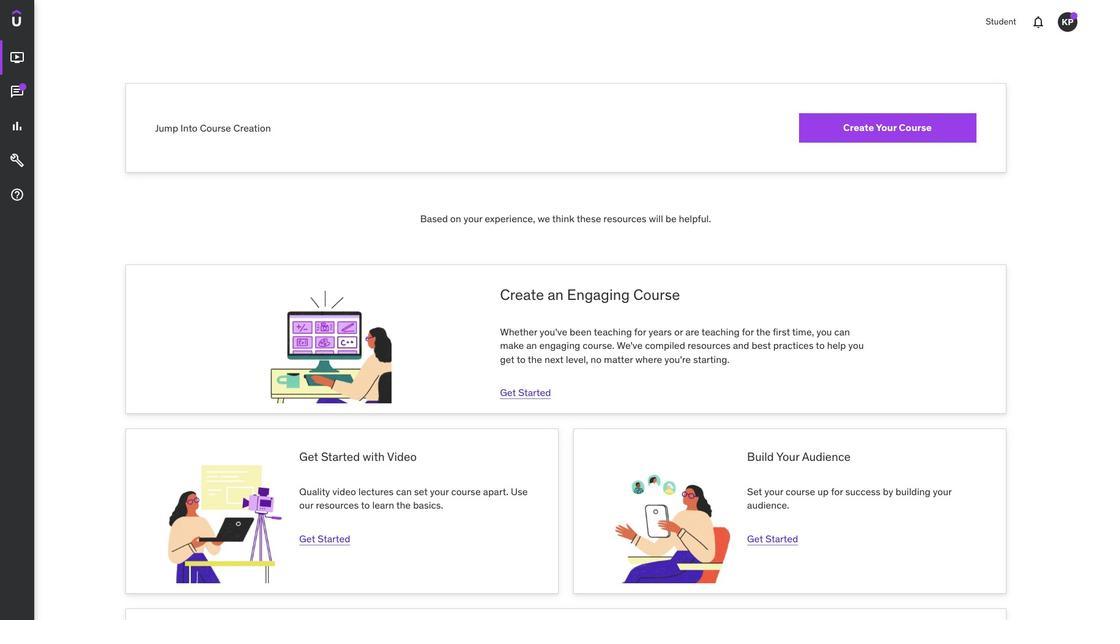 Task type: describe. For each thing, give the bounding box(es) containing it.
get for create an engaging course
[[500, 386, 516, 399]]

create for create an engaging course
[[500, 285, 544, 304]]

we
[[538, 212, 550, 225]]

think
[[553, 212, 575, 225]]

engaging
[[567, 285, 630, 304]]

starting.
[[694, 353, 730, 365]]

started for get
[[318, 532, 350, 545]]

quality video lectures can set your course apart. use our resources to learn the basics.
[[299, 485, 528, 511]]

creation
[[234, 122, 271, 134]]

quality
[[299, 485, 330, 498]]

your inside quality video lectures can set your course apart. use our resources to learn the basics.
[[430, 485, 449, 498]]

engaging
[[540, 339, 581, 352]]

build your audience
[[747, 450, 851, 464]]

audience.
[[747, 499, 790, 511]]

your right building
[[933, 485, 952, 498]]

building
[[896, 485, 931, 498]]

success
[[846, 485, 881, 498]]

get up quality
[[299, 450, 318, 464]]

set your course up for success by building your audience.
[[747, 485, 952, 511]]

video
[[387, 450, 417, 464]]

1 teaching from the left
[[594, 326, 632, 338]]

course for into
[[200, 122, 231, 134]]

experience,
[[485, 212, 535, 225]]

based
[[420, 212, 448, 225]]

get started for create
[[500, 386, 551, 399]]

1 horizontal spatial an
[[548, 285, 564, 304]]

3 medium image from the top
[[10, 153, 24, 168]]

be
[[666, 212, 677, 225]]

jump into course creation
[[155, 122, 271, 134]]

time,
[[793, 326, 814, 338]]

matter
[[604, 353, 633, 365]]

are
[[686, 326, 700, 338]]

create an engaging course
[[500, 285, 680, 304]]

you have alerts image
[[1071, 12, 1078, 20]]

started for build
[[766, 532, 799, 545]]

into
[[181, 122, 198, 134]]

whether
[[500, 326, 538, 338]]

get started with video
[[299, 450, 417, 464]]

1 horizontal spatial you
[[849, 339, 864, 352]]

whether you've been teaching for years or are teaching for the first time, you can make an engaging course. we've compiled resources and best practices to help you get to the next level, no matter where you're starting.
[[500, 326, 864, 365]]

medium image
[[10, 50, 24, 65]]

create your course
[[844, 121, 932, 134]]

with
[[363, 450, 385, 464]]

get
[[500, 353, 515, 365]]

and
[[733, 339, 750, 352]]

get started link for create
[[500, 386, 551, 399]]

can inside quality video lectures can set your course apart. use our resources to learn the basics.
[[396, 485, 412, 498]]

next
[[545, 353, 564, 365]]

compiled
[[645, 339, 686, 352]]

create your course link
[[799, 113, 977, 143]]

get started for build
[[747, 532, 799, 545]]

on
[[450, 212, 461, 225]]

started for create
[[519, 386, 551, 399]]

course.
[[583, 339, 615, 352]]

for for build your audience
[[831, 485, 843, 498]]

get for build your audience
[[747, 532, 763, 545]]

best
[[752, 339, 771, 352]]

been
[[570, 326, 592, 338]]

2 horizontal spatial the
[[756, 326, 771, 338]]

1 horizontal spatial for
[[742, 326, 754, 338]]

an inside whether you've been teaching for years or are teaching for the first time, you can make an engaging course. we've compiled resources and best practices to help you get to the next level, no matter where you're starting.
[[527, 339, 537, 352]]

first
[[773, 326, 790, 338]]

jump
[[155, 122, 178, 134]]

create for create your course
[[844, 121, 874, 134]]

udemy image
[[12, 10, 68, 31]]

get started link for get
[[299, 532, 350, 545]]

your right the on
[[464, 212, 483, 225]]

our
[[299, 499, 314, 511]]

for for create an engaging course
[[634, 326, 646, 338]]



Task type: vqa. For each thing, say whether or not it's contained in the screenshot.
the topmost THE RPG
no



Task type: locate. For each thing, give the bounding box(es) containing it.
started down next
[[519, 386, 551, 399]]

get
[[500, 386, 516, 399], [299, 450, 318, 464], [299, 532, 315, 545], [747, 532, 763, 545]]

0 horizontal spatial course
[[200, 122, 231, 134]]

get started down our
[[299, 532, 350, 545]]

teaching up course.
[[594, 326, 632, 338]]

your
[[464, 212, 483, 225], [430, 485, 449, 498], [765, 485, 784, 498], [933, 485, 952, 498]]

an up you've
[[548, 285, 564, 304]]

1 vertical spatial can
[[396, 485, 412, 498]]

1 horizontal spatial your
[[876, 121, 897, 134]]

help
[[827, 339, 846, 352]]

apart.
[[483, 485, 509, 498]]

resources inside whether you've been teaching for years or are teaching for the first time, you can make an engaging course. we've compiled resources and best practices to help you get to the next level, no matter where you're starting.
[[688, 339, 731, 352]]

teaching up and
[[702, 326, 740, 338]]

get started link down our
[[299, 532, 350, 545]]

0 vertical spatial can
[[835, 326, 850, 338]]

create
[[844, 121, 874, 134], [500, 285, 544, 304]]

based on your experience, we think these resources will be helpful.
[[420, 212, 711, 225]]

you've
[[540, 326, 568, 338]]

0 vertical spatial to
[[816, 339, 825, 352]]

resources
[[604, 212, 647, 225], [688, 339, 731, 352], [316, 499, 359, 511]]

up
[[818, 485, 829, 498]]

2 course from the left
[[786, 485, 816, 498]]

2 vertical spatial the
[[397, 499, 411, 511]]

0 horizontal spatial teaching
[[594, 326, 632, 338]]

your for create
[[876, 121, 897, 134]]

your
[[876, 121, 897, 134], [777, 450, 800, 464]]

1 horizontal spatial get started link
[[500, 386, 551, 399]]

get started link down audience.
[[747, 532, 799, 545]]

can inside whether you've been teaching for years or are teaching for the first time, you can make an engaging course. we've compiled resources and best practices to help you get to the next level, no matter where you're starting.
[[835, 326, 850, 338]]

0 horizontal spatial can
[[396, 485, 412, 498]]

course for your
[[899, 121, 932, 134]]

1 vertical spatial the
[[528, 353, 542, 365]]

course
[[899, 121, 932, 134], [200, 122, 231, 134], [633, 285, 680, 304]]

1 horizontal spatial course
[[633, 285, 680, 304]]

kp
[[1062, 16, 1074, 27]]

lectures
[[359, 485, 394, 498]]

the right learn
[[397, 499, 411, 511]]

make
[[500, 339, 524, 352]]

1 medium image from the top
[[10, 85, 24, 99]]

0 vertical spatial you
[[817, 326, 832, 338]]

an down whether
[[527, 339, 537, 352]]

0 vertical spatial an
[[548, 285, 564, 304]]

0 horizontal spatial create
[[500, 285, 544, 304]]

for right up
[[831, 485, 843, 498]]

started left the with
[[321, 450, 360, 464]]

1 horizontal spatial teaching
[[702, 326, 740, 338]]

medium image
[[10, 85, 24, 99], [10, 119, 24, 134], [10, 153, 24, 168], [10, 187, 24, 202]]

0 vertical spatial the
[[756, 326, 771, 338]]

1 horizontal spatial resources
[[604, 212, 647, 225]]

0 horizontal spatial resources
[[316, 499, 359, 511]]

an
[[548, 285, 564, 304], [527, 339, 537, 352]]

the
[[756, 326, 771, 338], [528, 353, 542, 365], [397, 499, 411, 511]]

1 horizontal spatial can
[[835, 326, 850, 338]]

you
[[817, 326, 832, 338], [849, 339, 864, 352]]

learn
[[372, 499, 394, 511]]

to left help
[[816, 339, 825, 352]]

resources left will
[[604, 212, 647, 225]]

set
[[414, 485, 428, 498]]

0 vertical spatial your
[[876, 121, 897, 134]]

0 horizontal spatial you
[[817, 326, 832, 338]]

2 horizontal spatial to
[[816, 339, 825, 352]]

by
[[883, 485, 894, 498]]

you right help
[[849, 339, 864, 352]]

1 vertical spatial resources
[[688, 339, 731, 352]]

practices
[[774, 339, 814, 352]]

2 horizontal spatial get started link
[[747, 532, 799, 545]]

0 horizontal spatial for
[[634, 326, 646, 338]]

course left apart.
[[451, 485, 481, 498]]

0 horizontal spatial course
[[451, 485, 481, 498]]

0 horizontal spatial the
[[397, 499, 411, 511]]

you up help
[[817, 326, 832, 338]]

course left up
[[786, 485, 816, 498]]

get started link for build
[[747, 532, 799, 545]]

course inside quality video lectures can set your course apart. use our resources to learn the basics.
[[451, 485, 481, 498]]

for inside set your course up for success by building your audience.
[[831, 485, 843, 498]]

course
[[451, 485, 481, 498], [786, 485, 816, 498]]

get down audience.
[[747, 532, 763, 545]]

for up the we've
[[634, 326, 646, 338]]

or
[[675, 326, 683, 338]]

your up audience.
[[765, 485, 784, 498]]

for
[[634, 326, 646, 338], [742, 326, 754, 338], [831, 485, 843, 498]]

1 horizontal spatial course
[[786, 485, 816, 498]]

2 vertical spatial resources
[[316, 499, 359, 511]]

get down our
[[299, 532, 315, 545]]

kp link
[[1053, 7, 1083, 37]]

these
[[577, 212, 601, 225]]

get started down audience.
[[747, 532, 799, 545]]

resources inside quality video lectures can set your course apart. use our resources to learn the basics.
[[316, 499, 359, 511]]

get for get started with video
[[299, 532, 315, 545]]

get started down the get
[[500, 386, 551, 399]]

where
[[636, 353, 662, 365]]

started down audience.
[[766, 532, 799, 545]]

1 vertical spatial your
[[777, 450, 800, 464]]

1 vertical spatial to
[[517, 353, 526, 365]]

notifications image
[[1031, 15, 1046, 29]]

0 horizontal spatial your
[[777, 450, 800, 464]]

student link
[[979, 7, 1024, 37]]

can left the set
[[396, 485, 412, 498]]

your for build
[[777, 450, 800, 464]]

0 horizontal spatial to
[[361, 499, 370, 511]]

build
[[747, 450, 774, 464]]

to down lectures on the left of page
[[361, 499, 370, 511]]

1 horizontal spatial create
[[844, 121, 874, 134]]

2 teaching from the left
[[702, 326, 740, 338]]

course inside set your course up for success by building your audience.
[[786, 485, 816, 498]]

1 vertical spatial an
[[527, 339, 537, 352]]

2 horizontal spatial course
[[899, 121, 932, 134]]

the left next
[[528, 353, 542, 365]]

no
[[591, 353, 602, 365]]

get started link
[[500, 386, 551, 399], [299, 532, 350, 545], [747, 532, 799, 545]]

0 horizontal spatial get started link
[[299, 532, 350, 545]]

level,
[[566, 353, 589, 365]]

started
[[519, 386, 551, 399], [321, 450, 360, 464], [318, 532, 350, 545], [766, 532, 799, 545]]

to inside quality video lectures can set your course apart. use our resources to learn the basics.
[[361, 499, 370, 511]]

can up help
[[835, 326, 850, 338]]

will
[[649, 212, 663, 225]]

started down video on the bottom left
[[318, 532, 350, 545]]

your up the "basics."
[[430, 485, 449, 498]]

the inside quality video lectures can set your course apart. use our resources to learn the basics.
[[397, 499, 411, 511]]

2 horizontal spatial get started
[[747, 532, 799, 545]]

2 medium image from the top
[[10, 119, 24, 134]]

to
[[816, 339, 825, 352], [517, 353, 526, 365], [361, 499, 370, 511]]

1 vertical spatial create
[[500, 285, 544, 304]]

set
[[747, 485, 762, 498]]

video
[[333, 485, 356, 498]]

0 vertical spatial resources
[[604, 212, 647, 225]]

for up and
[[742, 326, 754, 338]]

use
[[511, 485, 528, 498]]

get started link down the get
[[500, 386, 551, 399]]

the up the best
[[756, 326, 771, 338]]

years
[[649, 326, 672, 338]]

to right the get
[[517, 353, 526, 365]]

4 medium image from the top
[[10, 187, 24, 202]]

get started
[[500, 386, 551, 399], [299, 532, 350, 545], [747, 532, 799, 545]]

can
[[835, 326, 850, 338], [396, 485, 412, 498]]

student
[[986, 16, 1017, 27]]

0 vertical spatial create
[[844, 121, 874, 134]]

helpful.
[[679, 212, 711, 225]]

you're
[[665, 353, 691, 365]]

basics.
[[413, 499, 443, 511]]

1 horizontal spatial the
[[528, 353, 542, 365]]

audience
[[802, 450, 851, 464]]

1 horizontal spatial get started
[[500, 386, 551, 399]]

2 horizontal spatial for
[[831, 485, 843, 498]]

1 course from the left
[[451, 485, 481, 498]]

get down the get
[[500, 386, 516, 399]]

0 horizontal spatial an
[[527, 339, 537, 352]]

2 vertical spatial to
[[361, 499, 370, 511]]

2 horizontal spatial resources
[[688, 339, 731, 352]]

we've
[[617, 339, 643, 352]]

teaching
[[594, 326, 632, 338], [702, 326, 740, 338]]

resources down video on the bottom left
[[316, 499, 359, 511]]

get started for get
[[299, 532, 350, 545]]

0 horizontal spatial get started
[[299, 532, 350, 545]]

1 horizontal spatial to
[[517, 353, 526, 365]]

resources up "starting."
[[688, 339, 731, 352]]

1 vertical spatial you
[[849, 339, 864, 352]]



